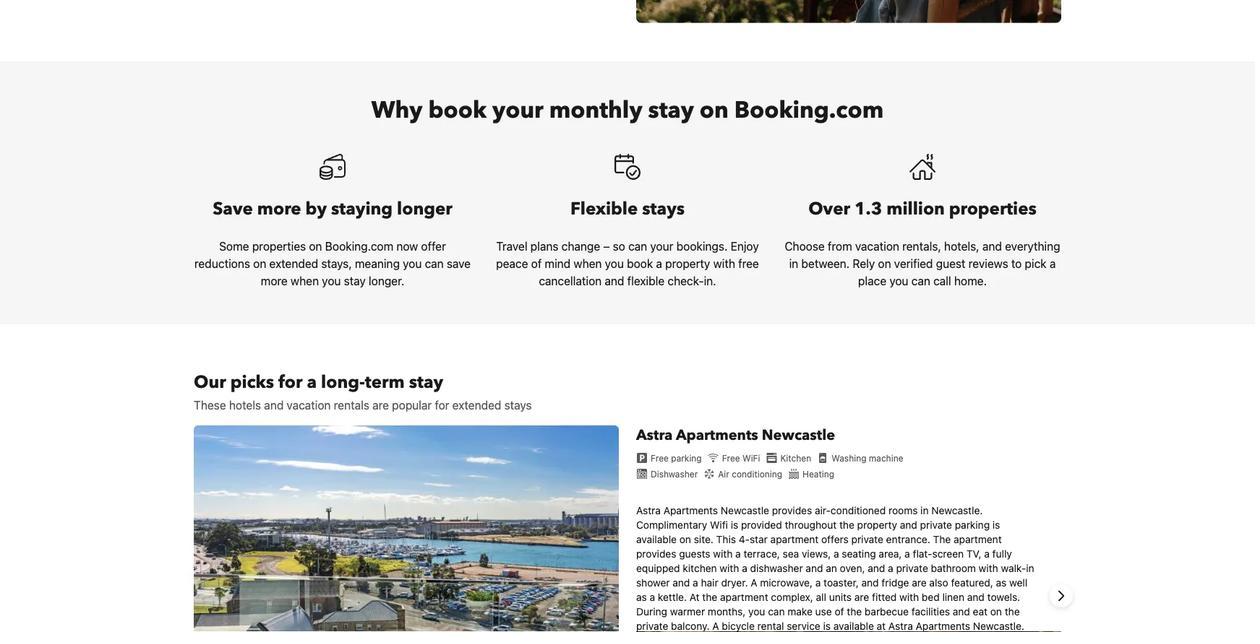 Task type: locate. For each thing, give the bounding box(es) containing it.
1 horizontal spatial of
[[835, 606, 844, 618]]

private
[[920, 520, 952, 532], [852, 534, 884, 546], [896, 563, 928, 575], [636, 621, 668, 633]]

free parking
[[651, 453, 702, 464]]

book up flexible
[[627, 257, 653, 271]]

astra right at
[[889, 621, 913, 633]]

you inside travel plans change – so can your bookings. enjoy peace of mind when you book a property with free cancellation and flexible check-in.
[[605, 257, 624, 271]]

astra for astra apartments newcastle provides air-conditioned rooms in newcastle. complimentary wifi is provided throughout the property and private parking is available on site. this 4-star apartment offers private entrance.  the apartment provides guests with a terrace, sea views, a seating area, a flat-screen tv, a fully equipped kitchen with a dishwasher and an oven, and a private bathroom with walk-in shower and a hair dryer. a microwave, a toaster, and fridge are also featured, as well as a kettle. at the apartment complex, all units are fitted with bed linen and towels. during warmer months, you can make use of the barbecue facilities and eat on the private balcony.  a bicycle rental service is available at astra apartments ne
[[636, 505, 661, 517]]

when inside the some properties on booking.com now offer reductions on extended stays, meaning you can save more when you stay longer.
[[291, 274, 319, 288]]

2 free from the left
[[722, 453, 740, 464]]

apartments
[[676, 426, 758, 446], [664, 505, 718, 517], [916, 621, 971, 633]]

stay inside the our picks for a long-term stay these hotels and vacation rentals are popular for extended stays
[[409, 371, 443, 395]]

0 horizontal spatial free
[[651, 453, 669, 464]]

million
[[887, 197, 945, 221]]

travel
[[496, 240, 528, 254]]

1 vertical spatial parking
[[955, 520, 990, 532]]

free
[[651, 453, 669, 464], [722, 453, 740, 464]]

property up check-
[[665, 257, 710, 271]]

you down so
[[605, 257, 624, 271]]

towels.
[[988, 592, 1021, 604]]

our picks for a long-term stay these hotels and vacation rentals are popular for extended stays
[[194, 371, 532, 413]]

featured,
[[951, 577, 993, 589]]

1 horizontal spatial book
[[627, 257, 653, 271]]

the
[[933, 534, 951, 546]]

free for free parking
[[651, 453, 669, 464]]

0 vertical spatial stay
[[648, 95, 694, 126]]

in right rooms
[[921, 505, 929, 517]]

and up kettle. in the bottom right of the page
[[673, 577, 690, 589]]

apartment
[[771, 534, 819, 546], [954, 534, 1002, 546], [720, 592, 768, 604]]

1 vertical spatial more
[[261, 274, 288, 288]]

can down offer
[[425, 257, 444, 271]]

dishwasher
[[750, 563, 803, 575]]

2 horizontal spatial is
[[993, 520, 1000, 532]]

and up reviews
[[983, 240, 1002, 254]]

can inside travel plans change – so can your bookings. enjoy peace of mind when you book a property with free cancellation and flexible check-in.
[[628, 240, 647, 254]]

is
[[731, 520, 739, 532], [993, 520, 1000, 532], [823, 621, 831, 633]]

peace
[[496, 257, 528, 271]]

1 vertical spatial stay
[[344, 274, 366, 288]]

apartment up sea
[[771, 534, 819, 546]]

0 horizontal spatial property
[[665, 257, 710, 271]]

0 horizontal spatial stay
[[344, 274, 366, 288]]

is down the 'use'
[[823, 621, 831, 633]]

more
[[257, 197, 301, 221], [261, 274, 288, 288]]

0 vertical spatial in
[[789, 257, 799, 271]]

1 horizontal spatial when
[[574, 257, 602, 271]]

parking
[[671, 453, 702, 464], [955, 520, 990, 532]]

stays inside the our picks for a long-term stay these hotels and vacation rentals are popular for extended stays
[[504, 399, 532, 413]]

place
[[858, 274, 887, 288]]

1 vertical spatial a
[[713, 621, 719, 633]]

2 horizontal spatial in
[[1026, 563, 1035, 575]]

a left long-
[[307, 371, 317, 395]]

as up during
[[636, 592, 647, 604]]

2 vertical spatial stay
[[409, 371, 443, 395]]

can down verified
[[912, 274, 931, 288]]

of down units
[[835, 606, 844, 618]]

1 horizontal spatial stay
[[409, 371, 443, 395]]

0 horizontal spatial of
[[531, 257, 542, 271]]

1 vertical spatial stays
[[504, 399, 532, 413]]

0 vertical spatial parking
[[671, 453, 702, 464]]

this
[[716, 534, 736, 546]]

newcastle inside astra apartments newcastle provides air-conditioned rooms in newcastle. complimentary wifi is provided throughout the property and private parking is available on site. this 4-star apartment offers private entrance.  the apartment provides guests with a terrace, sea views, a seating area, a flat-screen tv, a fully equipped kitchen with a dishwasher and an oven, and a private bathroom with walk-in shower and a hair dryer. a microwave, a toaster, and fridge are also featured, as well as a kettle. at the apartment complex, all units are fitted with bed linen and towels. during warmer months, you can make use of the barbecue facilities and eat on the private balcony.  a bicycle rental service is available at astra apartments ne
[[721, 505, 769, 517]]

of down plans
[[531, 257, 542, 271]]

1 vertical spatial your
[[650, 240, 674, 254]]

0 horizontal spatial are
[[373, 399, 389, 413]]

can inside the some properties on booking.com now offer reductions on extended stays, meaning you can save more when you stay longer.
[[425, 257, 444, 271]]

parking up dishwasher
[[671, 453, 702, 464]]

for right 'popular'
[[435, 399, 449, 413]]

vacation down long-
[[287, 399, 331, 413]]

is right wifi
[[731, 520, 739, 532]]

0 horizontal spatial stays
[[504, 399, 532, 413]]

views,
[[802, 549, 831, 561]]

balcony.
[[671, 621, 710, 633]]

heating
[[803, 469, 835, 480]]

0 vertical spatial are
[[373, 399, 389, 413]]

1 horizontal spatial provides
[[772, 505, 812, 517]]

1 vertical spatial provides
[[636, 549, 676, 561]]

apartment up tv,
[[954, 534, 1002, 546]]

of inside astra apartments newcastle provides air-conditioned rooms in newcastle. complimentary wifi is provided throughout the property and private parking is available on site. this 4-star apartment offers private entrance.  the apartment provides guests with a terrace, sea views, a seating area, a flat-screen tv, a fully equipped kitchen with a dishwasher and an oven, and a private bathroom with walk-in shower and a hair dryer. a microwave, a toaster, and fridge are also featured, as well as a kettle. at the apartment complex, all units are fitted with bed linen and towels. during warmer months, you can make use of the barbecue facilities and eat on the private balcony.  a bicycle rental service is available at astra apartments ne
[[835, 606, 844, 618]]

in inside choose from vacation rentals, hotels, and everything in between. rely on verified guest reviews to pick a place you can call home.
[[789, 257, 799, 271]]

extended inside the our picks for a long-term stay these hotels and vacation rentals are popular for extended stays
[[453, 399, 501, 413]]

plans
[[531, 240, 559, 254]]

1 vertical spatial of
[[835, 606, 844, 618]]

shower
[[636, 577, 670, 589]]

free up dishwasher
[[651, 453, 669, 464]]

a up during
[[650, 592, 655, 604]]

area,
[[879, 549, 902, 561]]

0 horizontal spatial available
[[636, 534, 677, 546]]

1 horizontal spatial available
[[834, 621, 874, 633]]

1 horizontal spatial your
[[650, 240, 674, 254]]

1.3
[[855, 197, 882, 221]]

properties up hotels,
[[949, 197, 1037, 221]]

with up in.
[[713, 257, 735, 271]]

astra up complimentary
[[636, 505, 661, 517]]

a right pick
[[1050, 257, 1056, 271]]

stays,
[[321, 257, 352, 271]]

property inside astra apartments newcastle provides air-conditioned rooms in newcastle. complimentary wifi is provided throughout the property and private parking is available on site. this 4-star apartment offers private entrance.  the apartment provides guests with a terrace, sea views, a seating area, a flat-screen tv, a fully equipped kitchen with a dishwasher and an oven, and a private bathroom with walk-in shower and a hair dryer. a microwave, a toaster, and fridge are also featured, as well as a kettle. at the apartment complex, all units are fitted with bed linen and towels. during warmer months, you can make use of the barbecue facilities and eat on the private balcony.  a bicycle rental service is available at astra apartments ne
[[857, 520, 898, 532]]

as up towels.
[[996, 577, 1007, 589]]

book right why
[[428, 95, 487, 126]]

1 horizontal spatial vacation
[[855, 240, 900, 254]]

1 horizontal spatial stays
[[642, 197, 685, 221]]

and down linen
[[953, 606, 970, 618]]

1 vertical spatial vacation
[[287, 399, 331, 413]]

the down towels.
[[1005, 606, 1020, 618]]

and
[[983, 240, 1002, 254], [605, 274, 624, 288], [264, 399, 284, 413], [900, 520, 918, 532], [806, 563, 823, 575], [868, 563, 885, 575], [673, 577, 690, 589], [862, 577, 879, 589], [967, 592, 985, 604], [953, 606, 970, 618]]

1 vertical spatial astra
[[636, 505, 661, 517]]

washing machine
[[832, 453, 904, 464]]

1 vertical spatial book
[[627, 257, 653, 271]]

apartment down dryer.
[[720, 592, 768, 604]]

vacation up rely
[[855, 240, 900, 254]]

1 horizontal spatial a
[[751, 577, 758, 589]]

and down "featured," on the bottom of page
[[967, 592, 985, 604]]

and right hotels
[[264, 399, 284, 413]]

provides
[[772, 505, 812, 517], [636, 549, 676, 561]]

the
[[840, 520, 855, 532], [702, 592, 718, 604], [847, 606, 862, 618], [1005, 606, 1020, 618]]

2 vertical spatial astra
[[889, 621, 913, 633]]

properties right the some
[[252, 240, 306, 254]]

0 vertical spatial book
[[428, 95, 487, 126]]

and inside the our picks for a long-term stay these hotels and vacation rentals are popular for extended stays
[[264, 399, 284, 413]]

can right so
[[628, 240, 647, 254]]

0 horizontal spatial when
[[291, 274, 319, 288]]

save
[[213, 197, 253, 221]]

a down months,
[[713, 621, 719, 633]]

extended left 'stays,'
[[269, 257, 318, 271]]

air-
[[815, 505, 831, 517]]

2 vertical spatial in
[[1026, 563, 1035, 575]]

your inside travel plans change – so can your bookings. enjoy peace of mind when you book a property with free cancellation and flexible check-in.
[[650, 240, 674, 254]]

in up well
[[1026, 563, 1035, 575]]

a right tv,
[[984, 549, 990, 561]]

more inside the some properties on booking.com now offer reductions on extended stays, meaning you can save more when you stay longer.
[[261, 274, 288, 288]]

stay inside the some properties on booking.com now offer reductions on extended stays, meaning you can save more when you stay longer.
[[344, 274, 366, 288]]

when
[[574, 257, 602, 271], [291, 274, 319, 288]]

astra apartments newcastle
[[636, 426, 835, 446]]

properties
[[949, 197, 1037, 221], [252, 240, 306, 254]]

1 horizontal spatial in
[[921, 505, 929, 517]]

available left at
[[834, 621, 874, 633]]

vacation inside the our picks for a long-term stay these hotels and vacation rentals are popular for extended stays
[[287, 399, 331, 413]]

0 horizontal spatial extended
[[269, 257, 318, 271]]

screen
[[933, 549, 964, 561]]

0 vertical spatial newcastle
[[762, 426, 835, 446]]

0 horizontal spatial your
[[492, 95, 544, 126]]

astra up free parking on the right of page
[[636, 426, 673, 446]]

0 vertical spatial properties
[[949, 197, 1037, 221]]

well
[[1010, 577, 1028, 589]]

dryer.
[[721, 577, 748, 589]]

0 horizontal spatial in
[[789, 257, 799, 271]]

1 horizontal spatial property
[[857, 520, 898, 532]]

a down offers
[[834, 549, 839, 561]]

now
[[397, 240, 418, 254]]

you down now
[[403, 257, 422, 271]]

book
[[428, 95, 487, 126], [627, 257, 653, 271]]

1 vertical spatial extended
[[453, 399, 501, 413]]

book inside travel plans change – so can your bookings. enjoy peace of mind when you book a property with free cancellation and flexible check-in.
[[627, 257, 653, 271]]

and up entrance.
[[900, 520, 918, 532]]

parking inside astra apartments newcastle provides air-conditioned rooms in newcastle. complimentary wifi is provided throughout the property and private parking is available on site. this 4-star apartment offers private entrance.  the apartment provides guests with a terrace, sea views, a seating area, a flat-screen tv, a fully equipped kitchen with a dishwasher and an oven, and a private bathroom with walk-in shower and a hair dryer. a microwave, a toaster, and fridge are also featured, as well as a kettle. at the apartment complex, all units are fitted with bed linen and towels. during warmer months, you can make use of the barbecue facilities and eat on the private balcony.  a bicycle rental service is available at astra apartments ne
[[955, 520, 990, 532]]

are down term
[[373, 399, 389, 413]]

a inside the our picks for a long-term stay these hotels and vacation rentals are popular for extended stays
[[307, 371, 317, 395]]

0 vertical spatial astra
[[636, 426, 673, 446]]

extended right 'popular'
[[453, 399, 501, 413]]

1 vertical spatial when
[[291, 274, 319, 288]]

you down verified
[[890, 274, 909, 288]]

astra for astra apartments newcastle
[[636, 426, 673, 446]]

apartments up free wifi
[[676, 426, 758, 446]]

a
[[751, 577, 758, 589], [713, 621, 719, 633]]

are up bed
[[912, 577, 927, 589]]

0 vertical spatial a
[[751, 577, 758, 589]]

1 horizontal spatial booking.com
[[735, 95, 884, 126]]

site.
[[694, 534, 714, 546]]

1 horizontal spatial as
[[996, 577, 1007, 589]]

parking down newcastle.
[[955, 520, 990, 532]]

1 horizontal spatial parking
[[955, 520, 990, 532]]

in
[[789, 257, 799, 271], [921, 505, 929, 517], [1026, 563, 1035, 575]]

1 vertical spatial apartments
[[664, 505, 718, 517]]

hotels,
[[944, 240, 980, 254]]

are right units
[[855, 592, 869, 604]]

1 vertical spatial are
[[912, 577, 927, 589]]

1 free from the left
[[651, 453, 669, 464]]

and down views,
[[806, 563, 823, 575]]

linen
[[943, 592, 965, 604]]

a up flexible
[[656, 257, 662, 271]]

newcastle.
[[932, 505, 983, 517]]

save more by staying longer
[[213, 197, 453, 221]]

for right 'picks' at bottom left
[[278, 371, 303, 395]]

with
[[713, 257, 735, 271], [713, 549, 733, 561], [720, 563, 739, 575], [979, 563, 998, 575], [900, 592, 919, 604]]

0 horizontal spatial vacation
[[287, 399, 331, 413]]

0 vertical spatial stays
[[642, 197, 685, 221]]

2 horizontal spatial stay
[[648, 95, 694, 126]]

apartments up complimentary
[[664, 505, 718, 517]]

service
[[787, 621, 821, 633]]

1 vertical spatial newcastle
[[721, 505, 769, 517]]

1 vertical spatial booking.com
[[325, 240, 394, 254]]

1 horizontal spatial properties
[[949, 197, 1037, 221]]

0 vertical spatial property
[[665, 257, 710, 271]]

you up rental
[[749, 606, 765, 618]]

check-
[[668, 274, 704, 288]]

can inside astra apartments newcastle provides air-conditioned rooms in newcastle. complimentary wifi is provided throughout the property and private parking is available on site. this 4-star apartment offers private entrance.  the apartment provides guests with a terrace, sea views, a seating area, a flat-screen tv, a fully equipped kitchen with a dishwasher and an oven, and a private bathroom with walk-in shower and a hair dryer. a microwave, a toaster, and fridge are also featured, as well as a kettle. at the apartment complex, all units are fitted with bed linen and towels. during warmer months, you can make use of the barbecue facilities and eat on the private balcony.  a bicycle rental service is available at astra apartments ne
[[768, 606, 785, 618]]

0 vertical spatial for
[[278, 371, 303, 395]]

fitted
[[872, 592, 897, 604]]

you inside astra apartments newcastle provides air-conditioned rooms in newcastle. complimentary wifi is provided throughout the property and private parking is available on site. this 4-star apartment offers private entrance.  the apartment provides guests with a terrace, sea views, a seating area, a flat-screen tv, a fully equipped kitchen with a dishwasher and an oven, and a private bathroom with walk-in shower and a hair dryer. a microwave, a toaster, and fridge are also featured, as well as a kettle. at the apartment complex, all units are fitted with bed linen and towels. during warmer months, you can make use of the barbecue facilities and eat on the private balcony.  a bicycle rental service is available at astra apartments ne
[[749, 606, 765, 618]]

a
[[656, 257, 662, 271], [1050, 257, 1056, 271], [307, 371, 317, 395], [736, 549, 741, 561], [834, 549, 839, 561], [905, 549, 910, 561], [984, 549, 990, 561], [742, 563, 748, 575], [888, 563, 894, 575], [693, 577, 698, 589], [816, 577, 821, 589], [650, 592, 655, 604]]

free up air
[[722, 453, 740, 464]]

provides up throughout
[[772, 505, 812, 517]]

can
[[628, 240, 647, 254], [425, 257, 444, 271], [912, 274, 931, 288], [768, 606, 785, 618]]

4-
[[739, 534, 750, 546]]

and left flexible
[[605, 274, 624, 288]]

fridge
[[882, 577, 909, 589]]

at
[[690, 592, 700, 604]]

wifi
[[743, 453, 760, 464]]

0 vertical spatial apartments
[[676, 426, 758, 446]]

of
[[531, 257, 542, 271], [835, 606, 844, 618]]

0 horizontal spatial properties
[[252, 240, 306, 254]]

air conditioning
[[718, 469, 783, 480]]

newcastle for astra apartments newcastle
[[762, 426, 835, 446]]

booking.com
[[735, 95, 884, 126], [325, 240, 394, 254]]

0 vertical spatial of
[[531, 257, 542, 271]]

rooms
[[889, 505, 918, 517]]

verified
[[894, 257, 933, 271]]

newcastle up provided
[[721, 505, 769, 517]]

provides up equipped
[[636, 549, 676, 561]]

1 horizontal spatial are
[[855, 592, 869, 604]]

1 horizontal spatial extended
[[453, 399, 501, 413]]

0 vertical spatial when
[[574, 257, 602, 271]]

change
[[562, 240, 600, 254]]

microwave,
[[760, 577, 813, 589]]

for
[[278, 371, 303, 395], [435, 399, 449, 413]]

1 vertical spatial properties
[[252, 240, 306, 254]]

is up fully
[[993, 520, 1000, 532]]

air
[[718, 469, 730, 480]]

you
[[403, 257, 422, 271], [605, 257, 624, 271], [322, 274, 341, 288], [890, 274, 909, 288], [749, 606, 765, 618]]

0 horizontal spatial a
[[713, 621, 719, 633]]

a right dryer.
[[751, 577, 758, 589]]

0 horizontal spatial is
[[731, 520, 739, 532]]

available down complimentary
[[636, 534, 677, 546]]

available
[[636, 534, 677, 546], [834, 621, 874, 633]]

you inside choose from vacation rentals, hotels, and everything in between. rely on verified guest reviews to pick a place you can call home.
[[890, 274, 909, 288]]

1 horizontal spatial free
[[722, 453, 740, 464]]

home.
[[955, 274, 987, 288]]

property down conditioned on the right of the page
[[857, 520, 898, 532]]

1 vertical spatial in
[[921, 505, 929, 517]]

in down choose
[[789, 257, 799, 271]]

your
[[492, 95, 544, 126], [650, 240, 674, 254]]

are inside the our picks for a long-term stay these hotels and vacation rentals are popular for extended stays
[[373, 399, 389, 413]]

make
[[788, 606, 813, 618]]

a inside travel plans change – so can your bookings. enjoy peace of mind when you book a property with free cancellation and flexible check-in.
[[656, 257, 662, 271]]

astra
[[636, 426, 673, 446], [636, 505, 661, 517], [889, 621, 913, 633]]

1 horizontal spatial for
[[435, 399, 449, 413]]

newcastle up the kitchen
[[762, 426, 835, 446]]

extended
[[269, 257, 318, 271], [453, 399, 501, 413]]

an
[[826, 563, 837, 575]]

1 vertical spatial for
[[435, 399, 449, 413]]

on
[[700, 95, 729, 126], [309, 240, 322, 254], [253, 257, 266, 271], [878, 257, 891, 271], [680, 534, 691, 546], [991, 606, 1002, 618]]

can inside choose from vacation rentals, hotels, and everything in between. rely on verified guest reviews to pick a place you can call home.
[[912, 274, 931, 288]]

0 vertical spatial extended
[[269, 257, 318, 271]]

can up rental
[[768, 606, 785, 618]]

1 vertical spatial as
[[636, 592, 647, 604]]

0 vertical spatial vacation
[[855, 240, 900, 254]]

apartments for astra apartments newcastle
[[676, 426, 758, 446]]

with up dryer.
[[720, 563, 739, 575]]

in.
[[704, 274, 716, 288]]

properties inside the some properties on booking.com now offer reductions on extended stays, meaning you can save more when you stay longer.
[[252, 240, 306, 254]]

0 horizontal spatial booking.com
[[325, 240, 394, 254]]

1 vertical spatial property
[[857, 520, 898, 532]]

seating
[[842, 549, 876, 561]]

apartments down facilities
[[916, 621, 971, 633]]

0 vertical spatial provides
[[772, 505, 812, 517]]

0 horizontal spatial book
[[428, 95, 487, 126]]

over
[[809, 197, 850, 221]]



Task type: vqa. For each thing, say whether or not it's contained in the screenshot.
second adults from the top
no



Task type: describe. For each thing, give the bounding box(es) containing it.
mind
[[545, 257, 571, 271]]

longer.
[[369, 274, 404, 288]]

kitchen
[[683, 563, 717, 575]]

of inside travel plans change – so can your bookings. enjoy peace of mind when you book a property with free cancellation and flexible check-in.
[[531, 257, 542, 271]]

in for between.
[[789, 257, 799, 271]]

with down this
[[713, 549, 733, 561]]

use
[[815, 606, 832, 618]]

months,
[[708, 606, 746, 618]]

0 vertical spatial as
[[996, 577, 1007, 589]]

provided
[[741, 520, 782, 532]]

bookings.
[[677, 240, 728, 254]]

eat
[[973, 606, 988, 618]]

some
[[219, 240, 249, 254]]

between.
[[802, 257, 850, 271]]

flexible
[[628, 274, 665, 288]]

0 vertical spatial booking.com
[[735, 95, 884, 126]]

offers
[[822, 534, 849, 546]]

in for newcastle.
[[921, 505, 929, 517]]

with down fridge
[[900, 592, 919, 604]]

so
[[613, 240, 625, 254]]

property inside travel plans change – so can your bookings. enjoy peace of mind when you book a property with free cancellation and flexible check-in.
[[665, 257, 710, 271]]

a up 'all'
[[816, 577, 821, 589]]

2 vertical spatial apartments
[[916, 621, 971, 633]]

staying
[[331, 197, 393, 221]]

from
[[828, 240, 852, 254]]

kettle.
[[658, 592, 687, 604]]

save
[[447, 257, 471, 271]]

a inside choose from vacation rentals, hotels, and everything in between. rely on verified guest reviews to pick a place you can call home.
[[1050, 257, 1056, 271]]

bicycle
[[722, 621, 755, 633]]

2 vertical spatial are
[[855, 592, 869, 604]]

toaster,
[[824, 577, 859, 589]]

enjoy
[[731, 240, 759, 254]]

free wifi
[[722, 453, 760, 464]]

the down conditioned on the right of the page
[[840, 520, 855, 532]]

hair
[[701, 577, 719, 589]]

bathroom
[[931, 563, 976, 575]]

longer
[[397, 197, 453, 221]]

0 horizontal spatial apartment
[[720, 592, 768, 604]]

0 horizontal spatial for
[[278, 371, 303, 395]]

these
[[194, 399, 226, 413]]

and down area,
[[868, 563, 885, 575]]

reviews
[[969, 257, 1009, 271]]

extended inside the some properties on booking.com now offer reductions on extended stays, meaning you can save more when you stay longer.
[[269, 257, 318, 271]]

private up the
[[920, 520, 952, 532]]

kitchen
[[781, 453, 812, 464]]

conditioned
[[831, 505, 886, 517]]

booking.com inside the some properties on booking.com now offer reductions on extended stays, meaning you can save more when you stay longer.
[[325, 240, 394, 254]]

flexible stays
[[571, 197, 685, 221]]

1 horizontal spatial is
[[823, 621, 831, 633]]

0 horizontal spatial provides
[[636, 549, 676, 561]]

a down area,
[[888, 563, 894, 575]]

–
[[603, 240, 610, 254]]

warmer
[[670, 606, 705, 618]]

reductions
[[194, 257, 250, 271]]

on inside choose from vacation rentals, hotels, and everything in between. rely on verified guest reviews to pick a place you can call home.
[[878, 257, 891, 271]]

0 vertical spatial your
[[492, 95, 544, 126]]

rentals,
[[903, 240, 941, 254]]

guests
[[679, 549, 711, 561]]

all
[[816, 592, 827, 604]]

machine
[[869, 453, 904, 464]]

call
[[934, 274, 951, 288]]

everything
[[1005, 240, 1061, 254]]

2 horizontal spatial are
[[912, 577, 927, 589]]

our
[[194, 371, 226, 395]]

and up fitted
[[862, 577, 879, 589]]

why
[[372, 95, 423, 126]]

1 horizontal spatial apartment
[[771, 534, 819, 546]]

choose from vacation rentals, hotels, and everything in between. rely on verified guest reviews to pick a place you can call home.
[[785, 240, 1061, 288]]

monthly
[[549, 95, 643, 126]]

with inside travel plans change – so can your bookings. enjoy peace of mind when you book a property with free cancellation and flexible check-in.
[[713, 257, 735, 271]]

apartments for astra apartments newcastle provides air-conditioned rooms in newcastle. complimentary wifi is provided throughout the property and private parking is available on site. this 4-star apartment offers private entrance.  the apartment provides guests with a terrace, sea views, a seating area, a flat-screen tv, a fully equipped kitchen with a dishwasher and an oven, and a private bathroom with walk-in shower and a hair dryer. a microwave, a toaster, and fridge are also featured, as well as a kettle. at the apartment complex, all units are fitted with bed linen and towels. during warmer months, you can make use of the barbecue facilities and eat on the private balcony.  a bicycle rental service is available at astra apartments ne
[[664, 505, 718, 517]]

wifi
[[710, 520, 728, 532]]

private down flat-
[[896, 563, 928, 575]]

and inside travel plans change – so can your bookings. enjoy peace of mind when you book a property with free cancellation and flexible check-in.
[[605, 274, 624, 288]]

at
[[877, 621, 886, 633]]

a down 4-
[[736, 549, 741, 561]]

throughout
[[785, 520, 837, 532]]

rely
[[853, 257, 875, 271]]

you down 'stays,'
[[322, 274, 341, 288]]

free
[[738, 257, 759, 271]]

also
[[930, 577, 949, 589]]

a left hair
[[693, 577, 698, 589]]

sea
[[783, 549, 799, 561]]

0 horizontal spatial as
[[636, 592, 647, 604]]

1 vertical spatial available
[[834, 621, 874, 633]]

rentals
[[334, 399, 369, 413]]

facilities
[[912, 606, 950, 618]]

a up dryer.
[[742, 563, 748, 575]]

cancellation
[[539, 274, 602, 288]]

offer
[[421, 240, 446, 254]]

the down hair
[[702, 592, 718, 604]]

with down fully
[[979, 563, 998, 575]]

conditioning
[[732, 469, 783, 480]]

the down units
[[847, 606, 862, 618]]

term
[[365, 371, 405, 395]]

dishwasher
[[651, 469, 698, 480]]

private up seating
[[852, 534, 884, 546]]

0 vertical spatial more
[[257, 197, 301, 221]]

0 horizontal spatial parking
[[671, 453, 702, 464]]

pick
[[1025, 257, 1047, 271]]

by
[[306, 197, 327, 221]]

picks
[[230, 371, 274, 395]]

2 horizontal spatial apartment
[[954, 534, 1002, 546]]

tv,
[[967, 549, 982, 561]]

hotels
[[229, 399, 261, 413]]

newcastle for astra apartments newcastle provides air-conditioned rooms in newcastle. complimentary wifi is provided throughout the property and private parking is available on site. this 4-star apartment offers private entrance.  the apartment provides guests with a terrace, sea views, a seating area, a flat-screen tv, a fully equipped kitchen with a dishwasher and an oven, and a private bathroom with walk-in shower and a hair dryer. a microwave, a toaster, and fridge are also featured, as well as a kettle. at the apartment complex, all units are fitted with bed linen and towels. during warmer months, you can make use of the barbecue facilities and eat on the private balcony.  a bicycle rental service is available at astra apartments ne
[[721, 505, 769, 517]]

long-
[[321, 371, 365, 395]]

some properties on booking.com now offer reductions on extended stays, meaning you can save more when you stay longer.
[[194, 240, 471, 288]]

flat-
[[913, 549, 933, 561]]

0 vertical spatial available
[[636, 534, 677, 546]]

flexible
[[571, 197, 638, 221]]

and inside choose from vacation rentals, hotels, and everything in between. rely on verified guest reviews to pick a place you can call home.
[[983, 240, 1002, 254]]

when inside travel plans change – so can your bookings. enjoy peace of mind when you book a property with free cancellation and flexible check-in.
[[574, 257, 602, 271]]

why book your monthly stay on booking.com
[[372, 95, 884, 126]]

units
[[829, 592, 852, 604]]

oven,
[[840, 563, 865, 575]]

during
[[636, 606, 667, 618]]

popular
[[392, 399, 432, 413]]

free for free wifi
[[722, 453, 740, 464]]

a down entrance.
[[905, 549, 910, 561]]

bed
[[922, 592, 940, 604]]

fully
[[993, 549, 1012, 561]]

vacation inside choose from vacation rentals, hotels, and everything in between. rely on verified guest reviews to pick a place you can call home.
[[855, 240, 900, 254]]

choose
[[785, 240, 825, 254]]

private down during
[[636, 621, 668, 633]]



